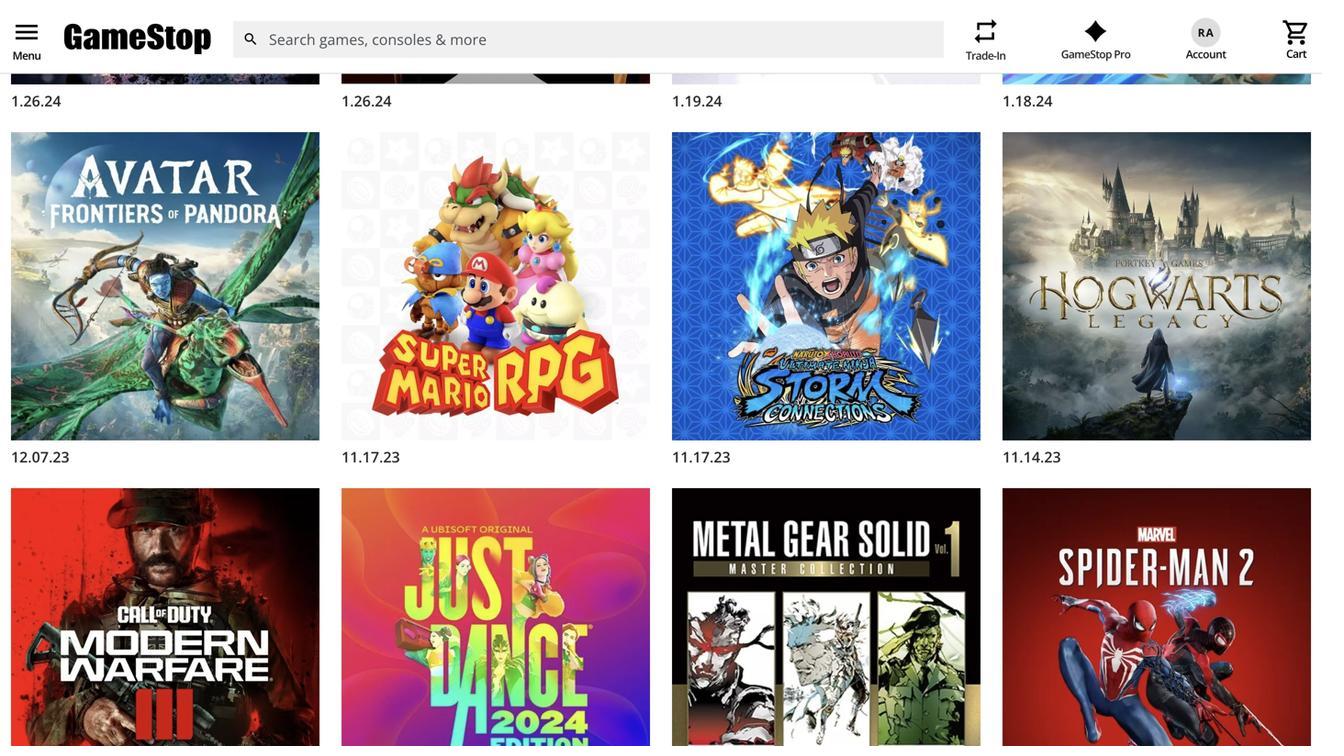 Task type: vqa. For each thing, say whether or not it's contained in the screenshot.
Save $25 When You Buy $250+ In-Store Image
no



Task type: locate. For each thing, give the bounding box(es) containing it.
payload
[[1222, 42, 1267, 59]]

1.26.24 link
[[11, 0, 320, 111], [342, 0, 650, 111]]

search search field
[[232, 21, 944, 58]]

shop
[[15, 42, 44, 59]]

releases
[[413, 42, 463, 59]]

track order
[[1044, 42, 1111, 59]]

1.19.24 link
[[672, 0, 981, 111]]

shopping_cart cart
[[1282, 18, 1311, 61]]

ben
[[1161, 42, 1183, 59]]

gamestop pro icon image
[[1085, 20, 1107, 42]]

1 store from the left
[[68, 42, 99, 59]]

1 11.17.23 from the left
[[342, 447, 400, 467]]

trade-
[[966, 48, 997, 63]]

new
[[383, 42, 410, 59]]

2 store from the left
[[322, 42, 353, 59]]

account
[[1186, 46, 1226, 61]]

video
[[852, 42, 885, 59]]

2 1.26.24 link from the left
[[342, 0, 650, 111]]

11.17.23
[[342, 447, 400, 467], [672, 447, 731, 467]]

store right digital
[[322, 42, 353, 59]]

1 horizontal spatial 1.26.24
[[342, 91, 392, 111]]

0 horizontal spatial 11.17.23 link
[[342, 132, 650, 467]]

search
[[243, 31, 259, 47]]

0 horizontal spatial 1.26.24
[[11, 91, 61, 111]]

delivery
[[205, 42, 253, 59]]

1 horizontal spatial 11.17.23 link
[[672, 132, 981, 467]]

12.07.23
[[11, 447, 69, 467]]

digital
[[282, 42, 319, 59]]

1.26.24 down menu
[[11, 91, 61, 111]]

track
[[1044, 42, 1074, 59]]

11.17.23 link
[[342, 132, 650, 467], [672, 132, 981, 467]]

ben white payload center
[[1161, 42, 1308, 59]]

digital store
[[282, 42, 353, 59]]

1.26.24 down the new
[[342, 91, 392, 111]]

0 horizontal spatial 1.26.24 link
[[11, 0, 320, 111]]

1.26.24
[[11, 91, 61, 111], [342, 91, 392, 111]]

top deals
[[493, 42, 550, 59]]

Search games, consoles & more search field
[[269, 21, 911, 58]]

same day delivery
[[144, 42, 253, 59]]

deals
[[518, 42, 550, 59]]

store
[[68, 42, 99, 59], [322, 42, 353, 59]]

new releases
[[383, 42, 463, 59]]

store right my
[[68, 42, 99, 59]]

1 horizontal spatial 1.26.24 link
[[342, 0, 650, 111]]

0 horizontal spatial store
[[68, 42, 99, 59]]

1 horizontal spatial 11.17.23
[[672, 447, 731, 467]]

2 11.17.23 from the left
[[672, 447, 731, 467]]

shop my store
[[15, 42, 99, 59]]

new releases link
[[383, 42, 463, 59]]

ra account
[[1186, 25, 1226, 61]]

0 horizontal spatial 11.17.23
[[342, 447, 400, 467]]

gamestop pro
[[1061, 46, 1131, 61]]

1 1.26.24 from the left
[[11, 91, 61, 111]]

shop my store link
[[15, 42, 99, 59]]

white
[[1186, 42, 1219, 59]]

gamestop pro link
[[1061, 20, 1131, 61]]

1 horizontal spatial store
[[322, 42, 353, 59]]

ben white payload center link
[[1141, 42, 1308, 59]]

top deals link
[[493, 42, 550, 59]]

same day delivery link
[[144, 42, 253, 59]]

collectibles link
[[674, 42, 741, 59]]

1.18.24 link
[[1003, 0, 1311, 111]]

consoles
[[770, 42, 822, 59]]

center
[[1270, 42, 1308, 59]]

11.14.23
[[1003, 447, 1061, 467]]

video games link
[[852, 42, 928, 59]]

1.18.24
[[1003, 91, 1053, 111]]

pre-owned
[[579, 42, 645, 59]]

day
[[180, 42, 202, 59]]



Task type: describe. For each thing, give the bounding box(es) containing it.
11.17.23 for 2nd 11.17.23 link from left
[[672, 447, 731, 467]]

2 1.26.24 from the left
[[342, 91, 392, 111]]

games
[[888, 42, 928, 59]]

2 11.17.23 link from the left
[[672, 132, 981, 467]]

repeat trade-in
[[966, 17, 1006, 63]]

pre-
[[579, 42, 603, 59]]

12.07.23 link
[[11, 132, 320, 467]]

video games
[[852, 42, 928, 59]]

repeat
[[971, 17, 1001, 46]]

consoles link
[[770, 42, 822, 59]]

order
[[1077, 42, 1111, 59]]

same
[[144, 42, 177, 59]]

1 11.17.23 link from the left
[[342, 132, 650, 467]]

gamestop
[[1061, 46, 1112, 61]]

digital store link
[[282, 42, 353, 59]]

shopping_cart
[[1282, 18, 1311, 47]]

track order link
[[1025, 42, 1111, 59]]

in
[[997, 48, 1006, 63]]

pre-owned link
[[579, 42, 645, 59]]

my
[[47, 42, 65, 59]]

gamestop image
[[64, 22, 211, 57]]

ra
[[1198, 25, 1215, 40]]

1 1.26.24 link from the left
[[11, 0, 320, 111]]

pro
[[1114, 46, 1131, 61]]

search button
[[232, 21, 269, 58]]

menu
[[12, 18, 41, 47]]

1.19.24
[[672, 91, 722, 111]]

top
[[493, 42, 515, 59]]

collectibles
[[674, 42, 741, 59]]

owned
[[603, 42, 645, 59]]

menu
[[13, 48, 41, 63]]

11.17.23 for 2nd 11.17.23 link from the right
[[342, 447, 400, 467]]

menu menu
[[12, 18, 41, 63]]

cart
[[1287, 46, 1307, 61]]

11.14.23 link
[[1003, 132, 1311, 467]]



